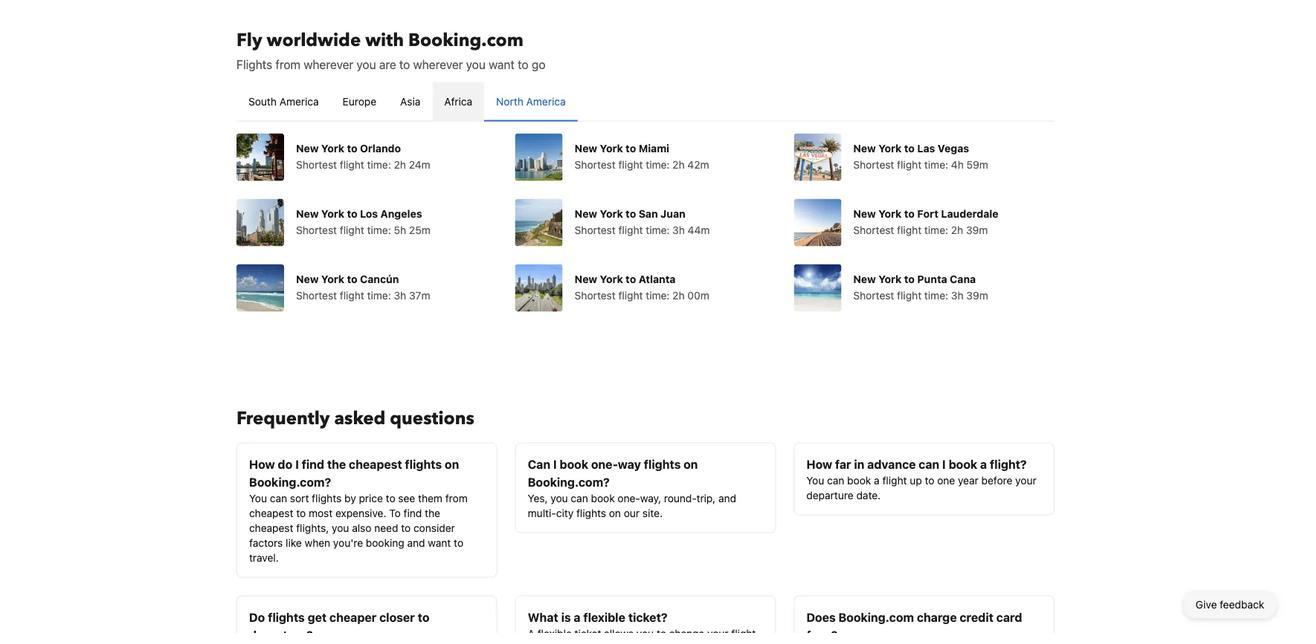 Task type: locate. For each thing, give the bounding box(es) containing it.
shortest right new york to punta cana image
[[854, 289, 895, 302]]

are
[[379, 57, 396, 71]]

to left fort
[[905, 208, 915, 220]]

booking.com? inside can i book one-way flights on booking.com? yes, you can book one-way, round-trip, and multi-city flights on our site.
[[528, 475, 610, 490]]

how inside "how do i find the cheapest flights on booking.com? you can sort flights by price to see them from cheapest to most expensive. to find the cheapest flights, you also need to consider factors like when you're booking and want to travel."
[[249, 458, 275, 472]]

york inside new york to miami shortest flight time: 2h 42m
[[600, 142, 623, 154]]

card
[[997, 611, 1023, 625]]

new york to san juan image
[[515, 199, 563, 247]]

york left "los"
[[321, 208, 345, 220]]

booking.com inside fly worldwide with booking.com flights from wherever you are to wherever you want to go
[[408, 28, 524, 53]]

los
[[360, 208, 378, 220]]

from right them
[[445, 493, 468, 505]]

do flights get cheaper closer to departure?
[[249, 611, 430, 634]]

new right the new york to miami image
[[575, 142, 598, 154]]

time: inside new york to las vegas shortest flight time: 4h 59m
[[925, 158, 949, 171]]

how
[[249, 458, 275, 472], [807, 458, 833, 472]]

york inside new york to orlando shortest flight time: 2h 24m
[[321, 142, 345, 154]]

can
[[528, 458, 551, 472]]

south
[[248, 95, 277, 108]]

america right 'north'
[[526, 95, 566, 108]]

up
[[910, 475, 922, 487]]

north
[[496, 95, 524, 108]]

time:
[[367, 158, 391, 171], [646, 158, 670, 171], [925, 158, 949, 171], [367, 224, 391, 236], [646, 224, 670, 236], [925, 224, 949, 236], [367, 289, 391, 302], [646, 289, 670, 302], [925, 289, 949, 302]]

york left miami
[[600, 142, 623, 154]]

new inside new york to cancún shortest flight time: 3h 37m
[[296, 273, 319, 285]]

can inside can i book one-way flights on booking.com? yes, you can book one-way, round-trip, and multi-city flights on our site.
[[571, 493, 588, 505]]

1 horizontal spatial booking.com?
[[528, 475, 610, 490]]

punta
[[918, 273, 948, 285]]

0 horizontal spatial booking.com
[[408, 28, 524, 53]]

1 horizontal spatial from
[[445, 493, 468, 505]]

39m for shortest flight time: 2h 39m
[[966, 224, 988, 236]]

time: down las
[[925, 158, 949, 171]]

on inside "how do i find the cheapest flights on booking.com? you can sort flights by price to see them from cheapest to most expensive. to find the cheapest flights, you also need to consider factors like when you're booking and want to travel."
[[445, 458, 459, 472]]

39m inside new york to punta cana shortest flight time: 3h 39m
[[967, 289, 989, 302]]

do
[[249, 611, 265, 625]]

time: inside new york to atlanta shortest flight time: 2h 00m
[[646, 289, 670, 302]]

how for how far in advance can i book a flight?
[[807, 458, 833, 472]]

booking.com? up city
[[528, 475, 610, 490]]

with
[[365, 28, 404, 53]]

2 39m from the top
[[967, 289, 989, 302]]

flight down miami
[[619, 158, 643, 171]]

1 horizontal spatial you
[[807, 475, 825, 487]]

0 horizontal spatial wherever
[[304, 57, 354, 71]]

booking.com inside does booking.com charge credit card fees?
[[839, 611, 914, 625]]

book right can
[[560, 458, 589, 472]]

0 horizontal spatial 3h
[[394, 289, 406, 302]]

shortest right new york to las vegas image
[[854, 158, 895, 171]]

york for cancún
[[321, 273, 345, 285]]

39m inside new york to fort lauderdale shortest flight time: 2h 39m
[[966, 224, 988, 236]]

york left atlanta
[[600, 273, 623, 285]]

from right flights
[[276, 57, 301, 71]]

2 horizontal spatial i
[[943, 458, 946, 472]]

to inside new york to orlando shortest flight time: 2h 24m
[[347, 142, 358, 154]]

new york to orlando shortest flight time: 2h 24m
[[296, 142, 431, 171]]

before
[[982, 475, 1013, 487]]

to left las
[[905, 142, 915, 154]]

flights right way
[[644, 458, 681, 472]]

to
[[399, 57, 410, 71], [518, 57, 529, 71], [347, 142, 358, 154], [626, 142, 636, 154], [905, 142, 915, 154], [347, 208, 358, 220], [626, 208, 636, 220], [905, 208, 915, 220], [347, 273, 358, 285], [626, 273, 636, 285], [905, 273, 915, 285], [925, 475, 935, 487], [386, 493, 396, 505], [296, 507, 306, 520], [401, 522, 411, 535], [454, 537, 464, 549], [418, 611, 430, 625]]

flight inside "how far in advance can i book a flight? you can book a flight up to one year before your departure date."
[[883, 475, 907, 487]]

time: inside new york to punta cana shortest flight time: 3h 39m
[[925, 289, 949, 302]]

1 how from the left
[[249, 458, 275, 472]]

2 how from the left
[[807, 458, 833, 472]]

2 horizontal spatial 3h
[[951, 289, 964, 302]]

you left sort
[[249, 493, 267, 505]]

and right trip,
[[719, 493, 737, 505]]

1 horizontal spatial and
[[719, 493, 737, 505]]

2 horizontal spatial on
[[684, 458, 698, 472]]

can inside "how do i find the cheapest flights on booking.com? you can sort flights by price to see them from cheapest to most expensive. to find the cheapest flights, you also need to consider factors like when you're booking and want to travel."
[[270, 493, 287, 505]]

i right can
[[553, 458, 557, 472]]

0 horizontal spatial on
[[445, 458, 459, 472]]

you up departure in the right bottom of the page
[[807, 475, 825, 487]]

frequently asked questions
[[237, 407, 475, 432]]

from
[[276, 57, 301, 71], [445, 493, 468, 505]]

you up africa
[[466, 57, 486, 71]]

new for new york to orlando shortest flight time: 2h 24m
[[296, 142, 319, 154]]

1 vertical spatial from
[[445, 493, 468, 505]]

departure?
[[249, 629, 313, 634]]

york inside new york to punta cana shortest flight time: 3h 39m
[[879, 273, 902, 285]]

2h left 00m
[[673, 289, 685, 302]]

shortest right the new york to miami image
[[575, 158, 616, 171]]

give feedback button
[[1184, 592, 1277, 619]]

to down sort
[[296, 507, 306, 520]]

1 america from the left
[[280, 95, 319, 108]]

1 horizontal spatial 3h
[[673, 224, 685, 236]]

questions
[[390, 407, 475, 432]]

a up before
[[981, 458, 987, 472]]

39m for shortest flight time: 3h 39m
[[967, 289, 989, 302]]

flight down "los"
[[340, 224, 364, 236]]

2 horizontal spatial a
[[981, 458, 987, 472]]

1 booking.com? from the left
[[249, 475, 331, 490]]

on
[[445, 458, 459, 472], [684, 458, 698, 472], [609, 507, 621, 520]]

advance
[[868, 458, 916, 472]]

want inside "how do i find the cheapest flights on booking.com? you can sort flights by price to see them from cheapest to most expensive. to find the cheapest flights, you also need to consider factors like when you're booking and want to travel."
[[428, 537, 451, 549]]

on down questions
[[445, 458, 459, 472]]

to left punta
[[905, 273, 915, 285]]

to down consider
[[454, 537, 464, 549]]

to inside new york to san juan shortest flight time: 3h 44m
[[626, 208, 636, 220]]

1 horizontal spatial wherever
[[413, 57, 463, 71]]

1 vertical spatial and
[[407, 537, 425, 549]]

angeles
[[381, 208, 422, 220]]

shortest inside new york to fort lauderdale shortest flight time: 2h 39m
[[854, 224, 895, 236]]

time: down atlanta
[[646, 289, 670, 302]]

0 horizontal spatial how
[[249, 458, 275, 472]]

to left orlando
[[347, 142, 358, 154]]

tab list
[[237, 82, 1055, 122]]

0 vertical spatial a
[[981, 458, 987, 472]]

fort
[[918, 208, 939, 220]]

shortest right new york to atlanta image
[[575, 289, 616, 302]]

flight down cancún
[[340, 289, 364, 302]]

booking.com? inside "how do i find the cheapest flights on booking.com? you can sort flights by price to see them from cheapest to most expensive. to find the cheapest flights, you also need to consider factors like when you're booking and want to travel."
[[249, 475, 331, 490]]

york left san
[[600, 208, 623, 220]]

2h left 24m
[[394, 158, 406, 171]]

wherever
[[304, 57, 354, 71], [413, 57, 463, 71]]

new right new york to orlando image
[[296, 142, 319, 154]]

new right new york to cancún image
[[296, 273, 319, 285]]

1 horizontal spatial i
[[553, 458, 557, 472]]

you inside "how far in advance can i book a flight? you can book a flight up to one year before your departure date."
[[807, 475, 825, 487]]

can up city
[[571, 493, 588, 505]]

2h for 24m
[[394, 158, 406, 171]]

0 vertical spatial booking.com
[[408, 28, 524, 53]]

flight inside new york to cancún shortest flight time: 3h 37m
[[340, 289, 364, 302]]

1 vertical spatial one-
[[618, 493, 640, 505]]

shortest right new york to orlando image
[[296, 158, 337, 171]]

want
[[489, 57, 515, 71], [428, 537, 451, 549]]

1 horizontal spatial want
[[489, 57, 515, 71]]

1 vertical spatial 39m
[[967, 289, 989, 302]]

europe button
[[331, 82, 389, 121]]

0 horizontal spatial and
[[407, 537, 425, 549]]

2h for 00m
[[673, 289, 685, 302]]

york inside new york to las vegas shortest flight time: 4h 59m
[[879, 142, 902, 154]]

new inside new york to las vegas shortest flight time: 4h 59m
[[854, 142, 876, 154]]

round-
[[664, 493, 697, 505]]

0 vertical spatial one-
[[591, 458, 618, 472]]

one
[[938, 475, 955, 487]]

to left cancún
[[347, 273, 358, 285]]

2h inside new york to atlanta shortest flight time: 2h 00m
[[673, 289, 685, 302]]

i up one at bottom right
[[943, 458, 946, 472]]

can for a
[[827, 475, 845, 487]]

1 vertical spatial find
[[404, 507, 422, 520]]

york for fort
[[879, 208, 902, 220]]

3h inside new york to san juan shortest flight time: 3h 44m
[[673, 224, 685, 236]]

0 horizontal spatial i
[[295, 458, 299, 472]]

on left our
[[609, 507, 621, 520]]

does booking.com charge credit card fees?
[[807, 611, 1023, 634]]

york left punta
[[879, 273, 902, 285]]

york left orlando
[[321, 142, 345, 154]]

and down consider
[[407, 537, 425, 549]]

time: down punta
[[925, 289, 949, 302]]

york left cancún
[[321, 273, 345, 285]]

book
[[560, 458, 589, 472], [949, 458, 978, 472], [848, 475, 871, 487], [591, 493, 615, 505]]

york inside new york to los angeles shortest flight time: 5h 25m
[[321, 208, 345, 220]]

new right new york to las vegas image
[[854, 142, 876, 154]]

shortest right new york to los angeles image
[[296, 224, 337, 236]]

york for miami
[[600, 142, 623, 154]]

lauderdale
[[941, 208, 999, 220]]

shortest right new york to fort lauderdale image
[[854, 224, 895, 236]]

york for orlando
[[321, 142, 345, 154]]

you inside "how do i find the cheapest flights on booking.com? you can sort flights by price to see them from cheapest to most expensive. to find the cheapest flights, you also need to consider factors like when you're booking and want to travel."
[[249, 493, 267, 505]]

1 vertical spatial you
[[249, 493, 267, 505]]

to inside new york to cancún shortest flight time: 3h 37m
[[347, 273, 358, 285]]

can left sort
[[270, 493, 287, 505]]

flights
[[405, 458, 442, 472], [644, 458, 681, 472], [312, 493, 342, 505], [577, 507, 606, 520], [268, 611, 305, 625]]

shortest right new york to san juan image at top
[[575, 224, 616, 236]]

you
[[357, 57, 376, 71], [466, 57, 486, 71], [551, 493, 568, 505], [332, 522, 349, 535]]

york left fort
[[879, 208, 902, 220]]

one-
[[591, 458, 618, 472], [618, 493, 640, 505]]

0 horizontal spatial america
[[280, 95, 319, 108]]

york inside new york to cancún shortest flight time: 3h 37m
[[321, 273, 345, 285]]

0 horizontal spatial want
[[428, 537, 451, 549]]

new right new york to los angeles image
[[296, 208, 319, 220]]

york for los
[[321, 208, 345, 220]]

1 vertical spatial cheapest
[[249, 507, 293, 520]]

flights inside the "do flights get cheaper closer to departure?"
[[268, 611, 305, 625]]

0 horizontal spatial a
[[574, 611, 581, 625]]

time: down orlando
[[367, 158, 391, 171]]

new inside new york to punta cana shortest flight time: 3h 39m
[[854, 273, 876, 285]]

new right new york to atlanta image
[[575, 273, 598, 285]]

flight down fort
[[897, 224, 922, 236]]

2h left 42m
[[673, 158, 685, 171]]

site.
[[643, 507, 663, 520]]

you up city
[[551, 493, 568, 505]]

new york to los angeles image
[[237, 199, 284, 247]]

a up the date.
[[874, 475, 880, 487]]

time: down fort
[[925, 224, 949, 236]]

1 vertical spatial booking.com
[[839, 611, 914, 625]]

how inside "how far in advance can i book a flight? you can book a flight up to one year before your departure date."
[[807, 458, 833, 472]]

york left las
[[879, 142, 902, 154]]

york for punta
[[879, 273, 902, 285]]

flights,
[[296, 522, 329, 535]]

shortest inside new york to san juan shortest flight time: 3h 44m
[[575, 224, 616, 236]]

1 horizontal spatial how
[[807, 458, 833, 472]]

1 horizontal spatial on
[[609, 507, 621, 520]]

3h inside new york to punta cana shortest flight time: 3h 39m
[[951, 289, 964, 302]]

juan
[[661, 208, 686, 220]]

booking.com
[[408, 28, 524, 53], [839, 611, 914, 625]]

flight down atlanta
[[619, 289, 643, 302]]

i right do
[[295, 458, 299, 472]]

0 horizontal spatial the
[[327, 458, 346, 472]]

on up round-
[[684, 458, 698, 472]]

0 horizontal spatial booking.com?
[[249, 475, 331, 490]]

1 vertical spatial want
[[428, 537, 451, 549]]

0 horizontal spatial find
[[302, 458, 324, 472]]

0 vertical spatial find
[[302, 458, 324, 472]]

new inside new york to fort lauderdale shortest flight time: 2h 39m
[[854, 208, 876, 220]]

booking.com up africa
[[408, 28, 524, 53]]

0 vertical spatial want
[[489, 57, 515, 71]]

how left far
[[807, 458, 833, 472]]

flight down san
[[619, 224, 643, 236]]

new inside new york to miami shortest flight time: 2h 42m
[[575, 142, 598, 154]]

booking.com right does
[[839, 611, 914, 625]]

wherever up africa
[[413, 57, 463, 71]]

new inside new york to atlanta shortest flight time: 2h 00m
[[575, 273, 598, 285]]

1 vertical spatial the
[[425, 507, 440, 520]]

to inside new york to los angeles shortest flight time: 5h 25m
[[347, 208, 358, 220]]

new inside new york to san juan shortest flight time: 3h 44m
[[575, 208, 598, 220]]

wherever down 'worldwide'
[[304, 57, 354, 71]]

2 i from the left
[[553, 458, 557, 472]]

3 i from the left
[[943, 458, 946, 472]]

1 horizontal spatial america
[[526, 95, 566, 108]]

3h down the cana
[[951, 289, 964, 302]]

to inside new york to fort lauderdale shortest flight time: 2h 39m
[[905, 208, 915, 220]]

a right is
[[574, 611, 581, 625]]

3h for new york to san juan
[[673, 224, 685, 236]]

york inside new york to san juan shortest flight time: 3h 44m
[[600, 208, 623, 220]]

and
[[719, 493, 737, 505], [407, 537, 425, 549]]

new inside new york to orlando shortest flight time: 2h 24m
[[296, 142, 319, 154]]

new inside new york to los angeles shortest flight time: 5h 25m
[[296, 208, 319, 220]]

39m
[[966, 224, 988, 236], [967, 289, 989, 302]]

0 horizontal spatial from
[[276, 57, 301, 71]]

new right new york to fort lauderdale image
[[854, 208, 876, 220]]

south america
[[248, 95, 319, 108]]

25m
[[409, 224, 431, 236]]

new for new york to miami shortest flight time: 2h 42m
[[575, 142, 598, 154]]

booking.com? down do
[[249, 475, 331, 490]]

america right south
[[280, 95, 319, 108]]

to left "los"
[[347, 208, 358, 220]]

york for atlanta
[[600, 273, 623, 285]]

flight inside new york to punta cana shortest flight time: 3h 39m
[[897, 289, 922, 302]]

to left go
[[518, 57, 529, 71]]

39m down lauderdale
[[966, 224, 988, 236]]

3h left 37m
[[394, 289, 406, 302]]

sort
[[290, 493, 309, 505]]

new york to las vegas shortest flight time: 4h 59m
[[854, 142, 989, 171]]

0 horizontal spatial you
[[249, 493, 267, 505]]

39m down the cana
[[967, 289, 989, 302]]

want down consider
[[428, 537, 451, 549]]

1 horizontal spatial find
[[404, 507, 422, 520]]

i
[[295, 458, 299, 472], [553, 458, 557, 472], [943, 458, 946, 472]]

to left atlanta
[[626, 273, 636, 285]]

time: down san
[[646, 224, 670, 236]]

new york to orlando image
[[237, 134, 284, 181]]

new york to san juan shortest flight time: 3h 44m
[[575, 208, 710, 236]]

2h inside new york to orlando shortest flight time: 2h 24m
[[394, 158, 406, 171]]

fly
[[237, 28, 262, 53]]

way,
[[640, 493, 661, 505]]

to inside new york to punta cana shortest flight time: 3h 39m
[[905, 273, 915, 285]]

time: inside new york to fort lauderdale shortest flight time: 2h 39m
[[925, 224, 949, 236]]

york inside new york to atlanta shortest flight time: 2h 00m
[[600, 273, 623, 285]]

2 vertical spatial a
[[574, 611, 581, 625]]

0 vertical spatial 39m
[[966, 224, 988, 236]]

new york to las vegas image
[[794, 134, 842, 181]]

1 horizontal spatial booking.com
[[839, 611, 914, 625]]

america
[[280, 95, 319, 108], [526, 95, 566, 108]]

york inside new york to fort lauderdale shortest flight time: 2h 39m
[[879, 208, 902, 220]]

to right up
[[925, 475, 935, 487]]

shortest inside new york to los angeles shortest flight time: 5h 25m
[[296, 224, 337, 236]]

in
[[854, 458, 865, 472]]

flight down las
[[897, 158, 922, 171]]

fly worldwide with booking.com flights from wherever you are to wherever you want to go
[[237, 28, 546, 71]]

shortest inside new york to miami shortest flight time: 2h 42m
[[575, 158, 616, 171]]

you for how do i find the cheapest flights on booking.com?
[[249, 493, 267, 505]]

africa
[[444, 95, 473, 108]]

how left do
[[249, 458, 275, 472]]

to left san
[[626, 208, 636, 220]]

0 vertical spatial you
[[807, 475, 825, 487]]

to right the closer on the left bottom
[[418, 611, 430, 625]]

2h down lauderdale
[[951, 224, 964, 236]]

give
[[1196, 599, 1217, 612]]

0 vertical spatial and
[[719, 493, 737, 505]]

2 booking.com? from the left
[[528, 475, 610, 490]]

from inside fly worldwide with booking.com flights from wherever you are to wherever you want to go
[[276, 57, 301, 71]]

new york to fort lauderdale image
[[794, 199, 842, 247]]

can
[[919, 458, 940, 472], [827, 475, 845, 487], [270, 493, 287, 505], [571, 493, 588, 505]]

most
[[309, 507, 333, 520]]

credit
[[960, 611, 994, 625]]

charge
[[917, 611, 957, 625]]

2h inside new york to miami shortest flight time: 2h 42m
[[673, 158, 685, 171]]

2h
[[394, 158, 406, 171], [673, 158, 685, 171], [951, 224, 964, 236], [673, 289, 685, 302]]

1 horizontal spatial the
[[425, 507, 440, 520]]

1 39m from the top
[[966, 224, 988, 236]]

tab list containing south america
[[237, 82, 1055, 122]]

flight down orlando
[[340, 158, 364, 171]]

0 vertical spatial from
[[276, 57, 301, 71]]

2 america from the left
[[526, 95, 566, 108]]

shortest right new york to cancún image
[[296, 289, 337, 302]]

to inside "how far in advance can i book a flight? you can book a flight up to one year before your departure date."
[[925, 475, 935, 487]]

flight inside new york to los angeles shortest flight time: 5h 25m
[[340, 224, 364, 236]]

1 vertical spatial a
[[874, 475, 880, 487]]

time: inside new york to cancún shortest flight time: 3h 37m
[[367, 289, 391, 302]]

1 i from the left
[[295, 458, 299, 472]]

you inside "how do i find the cheapest flights on booking.com? you can sort flights by price to see them from cheapest to most expensive. to find the cheapest flights, you also need to consider factors like when you're booking and want to travel."
[[332, 522, 349, 535]]

time: down "los"
[[367, 224, 391, 236]]



Task type: vqa. For each thing, say whether or not it's contained in the screenshot.
the Uptown,
no



Task type: describe. For each thing, give the bounding box(es) containing it.
time: inside new york to san juan shortest flight time: 3h 44m
[[646, 224, 670, 236]]

0 vertical spatial the
[[327, 458, 346, 472]]

flights up them
[[405, 458, 442, 472]]

42m
[[688, 158, 709, 171]]

yes,
[[528, 493, 548, 505]]

2 wherever from the left
[[413, 57, 463, 71]]

flexible
[[584, 611, 626, 625]]

asia
[[400, 95, 421, 108]]

flight inside new york to fort lauderdale shortest flight time: 2h 39m
[[897, 224, 922, 236]]

far
[[835, 458, 852, 472]]

0 vertical spatial cheapest
[[349, 458, 402, 472]]

time: inside new york to orlando shortest flight time: 2h 24m
[[367, 158, 391, 171]]

book down in
[[848, 475, 871, 487]]

to up to
[[386, 493, 396, 505]]

new york to miami image
[[515, 134, 563, 181]]

how far in advance can i book a flight? you can book a flight up to one year before your departure date.
[[807, 458, 1037, 502]]

i inside "how far in advance can i book a flight? you can book a flight up to one year before your departure date."
[[943, 458, 946, 472]]

travel.
[[249, 552, 279, 564]]

to inside new york to atlanta shortest flight time: 2h 00m
[[626, 273, 636, 285]]

york for las
[[879, 142, 902, 154]]

flights up most
[[312, 493, 342, 505]]

fees?
[[807, 629, 838, 634]]

can i book one-way flights on booking.com? yes, you can book one-way, round-trip, and multi-city flights on our site.
[[528, 458, 737, 520]]

atlanta
[[639, 273, 676, 285]]

and inside "how do i find the cheapest flights on booking.com? you can sort flights by price to see them from cheapest to most expensive. to find the cheapest flights, you also need to consider factors like when you're booking and want to travel."
[[407, 537, 425, 549]]

also
[[352, 522, 372, 535]]

south america button
[[237, 82, 331, 121]]

to
[[389, 507, 401, 520]]

america for north america
[[526, 95, 566, 108]]

you inside can i book one-way flights on booking.com? yes, you can book one-way, round-trip, and multi-city flights on our site.
[[551, 493, 568, 505]]

consider
[[414, 522, 455, 535]]

how do i find the cheapest flights on booking.com? you can sort flights by price to see them from cheapest to most expensive. to find the cheapest flights, you also need to consider factors like when you're booking and want to travel.
[[249, 458, 468, 564]]

europe
[[343, 95, 377, 108]]

new for new york to atlanta shortest flight time: 2h 00m
[[575, 273, 598, 285]]

factors
[[249, 537, 283, 549]]

flight inside new york to las vegas shortest flight time: 4h 59m
[[897, 158, 922, 171]]

00m
[[688, 289, 710, 302]]

africa button
[[433, 82, 484, 121]]

when
[[305, 537, 330, 549]]

year
[[958, 475, 979, 487]]

las
[[918, 142, 936, 154]]

time: inside new york to miami shortest flight time: 2h 42m
[[646, 158, 670, 171]]

37m
[[409, 289, 430, 302]]

book left way,
[[591, 493, 615, 505]]

shortest inside new york to cancún shortest flight time: 3h 37m
[[296, 289, 337, 302]]

need
[[374, 522, 398, 535]]

vegas
[[938, 142, 970, 154]]

flight inside new york to san juan shortest flight time: 3h 44m
[[619, 224, 643, 236]]

4h
[[951, 158, 964, 171]]

you left 'are'
[[357, 57, 376, 71]]

to right the need
[[401, 522, 411, 535]]

flight inside new york to atlanta shortest flight time: 2h 00m
[[619, 289, 643, 302]]

i inside can i book one-way flights on booking.com? yes, you can book one-way, round-trip, and multi-city flights on our site.
[[553, 458, 557, 472]]

date.
[[857, 490, 881, 502]]

north america
[[496, 95, 566, 108]]

new york to punta cana image
[[794, 264, 842, 312]]

flights right city
[[577, 507, 606, 520]]

flight inside new york to orlando shortest flight time: 2h 24m
[[340, 158, 364, 171]]

2 vertical spatial cheapest
[[249, 522, 293, 535]]

price
[[359, 493, 383, 505]]

2h inside new york to fort lauderdale shortest flight time: 2h 39m
[[951, 224, 964, 236]]

what
[[528, 611, 559, 625]]

get
[[308, 611, 327, 625]]

go
[[532, 57, 546, 71]]

how for how do i find the cheapest flights on booking.com?
[[249, 458, 275, 472]]

can up up
[[919, 458, 940, 472]]

new for new york to san juan shortest flight time: 3h 44m
[[575, 208, 598, 220]]

to right 'are'
[[399, 57, 410, 71]]

from inside "how do i find the cheapest flights on booking.com? you can sort flights by price to see them from cheapest to most expensive. to find the cheapest flights, you also need to consider factors like when you're booking and want to travel."
[[445, 493, 468, 505]]

miami
[[639, 142, 670, 154]]

3h for new york to punta cana
[[951, 289, 964, 302]]

ticket?
[[629, 611, 668, 625]]

44m
[[688, 224, 710, 236]]

trip,
[[697, 493, 716, 505]]

59m
[[967, 158, 989, 171]]

shortest inside new york to orlando shortest flight time: 2h 24m
[[296, 158, 337, 171]]

departure
[[807, 490, 854, 502]]

i inside "how do i find the cheapest flights on booking.com? you can sort flights by price to see them from cheapest to most expensive. to find the cheapest flights, you also need to consider factors like when you're booking and want to travel."
[[295, 458, 299, 472]]

new york to cancún image
[[237, 264, 284, 312]]

can for booking.com?
[[571, 493, 588, 505]]

shortest inside new york to las vegas shortest flight time: 4h 59m
[[854, 158, 895, 171]]

new york to miami shortest flight time: 2h 42m
[[575, 142, 709, 171]]

new york to cancún shortest flight time: 3h 37m
[[296, 273, 430, 302]]

3h inside new york to cancún shortest flight time: 3h 37m
[[394, 289, 406, 302]]

book up year
[[949, 458, 978, 472]]

frequently
[[237, 407, 330, 432]]

new york to punta cana shortest flight time: 3h 39m
[[854, 273, 989, 302]]

1 wherever from the left
[[304, 57, 354, 71]]

shortest inside new york to punta cana shortest flight time: 3h 39m
[[854, 289, 895, 302]]

your
[[1016, 475, 1037, 487]]

1 horizontal spatial a
[[874, 475, 880, 487]]

cancún
[[360, 273, 399, 285]]

new for new york to punta cana shortest flight time: 3h 39m
[[854, 273, 876, 285]]

way
[[618, 458, 641, 472]]

york for san
[[600, 208, 623, 220]]

want inside fly worldwide with booking.com flights from wherever you are to wherever you want to go
[[489, 57, 515, 71]]

booking
[[366, 537, 405, 549]]

new for new york to fort lauderdale shortest flight time: 2h 39m
[[854, 208, 876, 220]]

5h
[[394, 224, 406, 236]]

orlando
[[360, 142, 401, 154]]

by
[[344, 493, 356, 505]]

closer
[[380, 611, 415, 625]]

them
[[418, 493, 443, 505]]

what is a flexible ticket?
[[528, 611, 668, 625]]

san
[[639, 208, 658, 220]]

see
[[398, 493, 415, 505]]

our
[[624, 507, 640, 520]]

you for how far in advance can i book a flight?
[[807, 475, 825, 487]]

to inside new york to miami shortest flight time: 2h 42m
[[626, 142, 636, 154]]

time: inside new york to los angeles shortest flight time: 5h 25m
[[367, 224, 391, 236]]

shortest inside new york to atlanta shortest flight time: 2h 00m
[[575, 289, 616, 302]]

worldwide
[[267, 28, 361, 53]]

asked
[[334, 407, 386, 432]]

america for south america
[[280, 95, 319, 108]]

24m
[[409, 158, 431, 171]]

new for new york to cancún shortest flight time: 3h 37m
[[296, 273, 319, 285]]

give feedback
[[1196, 599, 1265, 612]]

cana
[[950, 273, 976, 285]]

new york to atlanta shortest flight time: 2h 00m
[[575, 273, 710, 302]]

does
[[807, 611, 836, 625]]

to inside new york to las vegas shortest flight time: 4h 59m
[[905, 142, 915, 154]]

north america button
[[484, 82, 578, 121]]

like
[[286, 537, 302, 549]]

asia button
[[389, 82, 433, 121]]

do
[[278, 458, 293, 472]]

new for new york to las vegas shortest flight time: 4h 59m
[[854, 142, 876, 154]]

new york to atlanta image
[[515, 264, 563, 312]]

flights
[[237, 57, 272, 71]]

and inside can i book one-way flights on booking.com? yes, you can book one-way, round-trip, and multi-city flights on our site.
[[719, 493, 737, 505]]

new for new york to los angeles shortest flight time: 5h 25m
[[296, 208, 319, 220]]

to inside the "do flights get cheaper closer to departure?"
[[418, 611, 430, 625]]

2h for 42m
[[673, 158, 685, 171]]

flight inside new york to miami shortest flight time: 2h 42m
[[619, 158, 643, 171]]

can for on
[[270, 493, 287, 505]]

new york to los angeles shortest flight time: 5h 25m
[[296, 208, 431, 236]]



